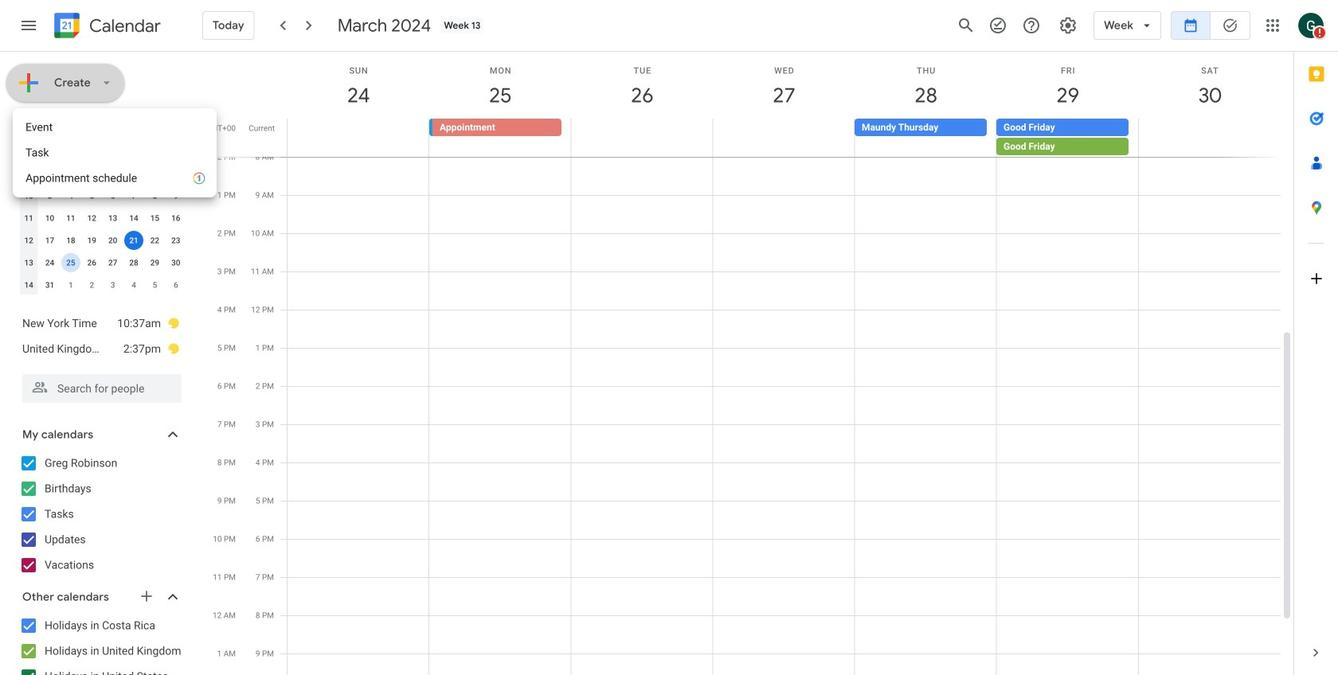 Task type: locate. For each thing, give the bounding box(es) containing it.
10 element
[[40, 209, 59, 228]]

15 element
[[145, 209, 164, 228]]

14 element
[[124, 209, 143, 228]]

list
[[6, 304, 194, 368]]

march 2024 grid
[[15, 140, 186, 296]]

main drawer image
[[19, 16, 38, 35]]

9 element
[[166, 186, 186, 206]]

my calendars list
[[3, 451, 198, 578]]

17 element
[[40, 231, 59, 250]]

february 25 element
[[40, 164, 59, 183]]

29 element
[[145, 253, 164, 273]]

6 element
[[103, 186, 122, 206]]

february 26 element
[[61, 164, 80, 183]]

april 1 element
[[61, 276, 80, 295]]

column header
[[18, 140, 39, 163]]

heading
[[86, 16, 161, 35]]

cell
[[288, 119, 429, 157], [571, 119, 713, 157], [713, 119, 855, 157], [997, 119, 1139, 157], [1139, 119, 1280, 157], [123, 229, 144, 252], [60, 252, 81, 274]]

list item up search for people text box
[[22, 336, 180, 362]]

list item down april 2 element
[[22, 311, 180, 336]]

1 list item from the top
[[22, 311, 180, 336]]

grid
[[204, 52, 1294, 676]]

11 element
[[61, 209, 80, 228]]

april 2 element
[[82, 276, 101, 295]]

february 29 element
[[124, 164, 143, 183]]

february 27 element
[[82, 164, 101, 183]]

30 element
[[166, 253, 186, 273]]

20 element
[[103, 231, 122, 250]]

row group
[[18, 163, 186, 296]]

row
[[280, 119, 1294, 157], [18, 140, 186, 163], [18, 163, 186, 185], [18, 185, 186, 207], [18, 207, 186, 229], [18, 229, 186, 252], [18, 252, 186, 274], [18, 274, 186, 296]]

heading inside calendar element
[[86, 16, 161, 35]]

19 element
[[82, 231, 101, 250]]

16 element
[[166, 209, 186, 228]]

27 element
[[103, 253, 122, 273]]

18 element
[[61, 231, 80, 250]]

list item
[[22, 311, 180, 336], [22, 336, 180, 362]]

tab list
[[1295, 52, 1339, 631]]

8 element
[[145, 186, 164, 206]]

13 element
[[103, 209, 122, 228]]

other calendars list
[[3, 614, 198, 676]]

4 element
[[61, 186, 80, 206]]

None search field
[[0, 368, 198, 403]]



Task type: vqa. For each thing, say whether or not it's contained in the screenshot.
29 ELEMENT
yes



Task type: describe. For each thing, give the bounding box(es) containing it.
april 6 element
[[166, 276, 186, 295]]

12 element
[[82, 209, 101, 228]]

26 element
[[82, 253, 101, 273]]

24 element
[[40, 253, 59, 273]]

february 28 element
[[103, 164, 122, 183]]

28 element
[[124, 253, 143, 273]]

3 element
[[40, 186, 59, 206]]

5 element
[[82, 186, 101, 206]]

settings menu image
[[1059, 16, 1078, 35]]

Search for people text field
[[32, 374, 172, 403]]

31 element
[[40, 276, 59, 295]]

row group inside march 2024 grid
[[18, 163, 186, 296]]

7 element
[[124, 186, 143, 206]]

column header inside march 2024 grid
[[18, 140, 39, 163]]

calendar element
[[51, 10, 161, 45]]

2 list item from the top
[[22, 336, 180, 362]]

22 element
[[145, 231, 164, 250]]

april 4 element
[[124, 276, 143, 295]]

april 3 element
[[103, 276, 122, 295]]

25 element
[[61, 253, 80, 273]]

23 element
[[166, 231, 186, 250]]

april 5 element
[[145, 276, 164, 295]]

add other calendars image
[[139, 589, 155, 605]]

21, today element
[[124, 231, 143, 250]]



